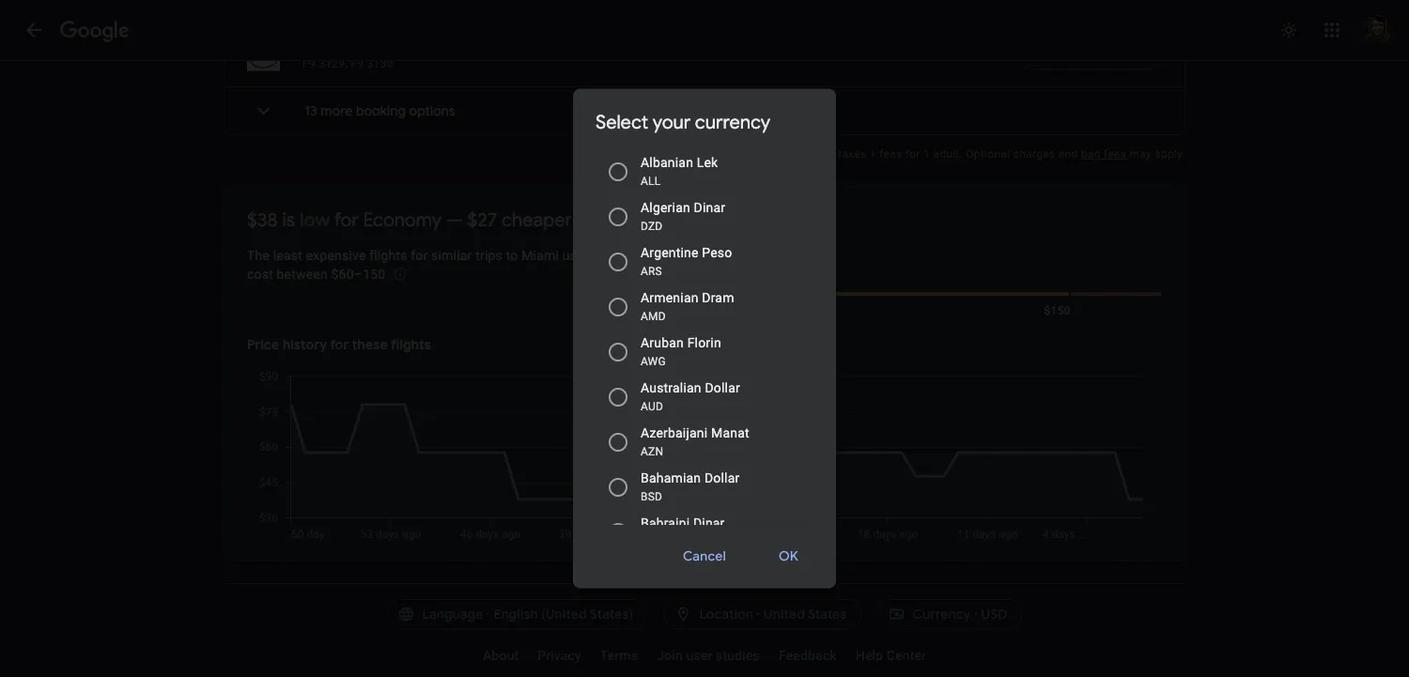 Task type: describe. For each thing, give the bounding box(es) containing it.
australian dollar aud
[[641, 380, 740, 413]]

13 more booking options
[[305, 102, 455, 119]]

florin
[[687, 334, 721, 350]]

location
[[699, 606, 753, 623]]

usd
[[981, 606, 1008, 623]]

1
[[923, 147, 930, 161]]

privacy
[[538, 648, 581, 663]]

for left 1
[[905, 147, 920, 161]]

price history graph application
[[245, 369, 1162, 541]]

armenian
[[641, 289, 699, 305]]

terms
[[600, 648, 638, 663]]

3129,
[[319, 57, 348, 70]]

dinar for bahraini dinar
[[693, 515, 725, 530]]

expensive
[[306, 248, 366, 263]]

apply.
[[1155, 147, 1186, 161]]

manat
[[711, 425, 749, 440]]

help center link
[[846, 641, 936, 671]]

learn more about price insights image
[[393, 267, 408, 282]]

charges
[[1013, 147, 1055, 161]]

argentine peso ars
[[641, 244, 732, 278]]

dollar for bahamian dollar
[[704, 470, 740, 485]]

prices include required taxes + fees for 1 adult. optional charges and bag fees may apply.
[[715, 147, 1186, 161]]

dzd
[[641, 219, 663, 233]]

your
[[653, 110, 691, 134]]

for right low
[[334, 208, 359, 232]]

albanian
[[641, 154, 693, 170]]

1 f9 from the left
[[302, 57, 316, 70]]

bag fees button
[[1081, 147, 1126, 161]]

to
[[506, 248, 518, 263]]

(united
[[541, 606, 587, 623]]

$38 is low for economy — $27 cheaper than usual
[[247, 208, 662, 232]]

economy
[[363, 208, 442, 232]]

english (united states)
[[494, 606, 634, 623]]

go back image
[[23, 19, 45, 41]]

user
[[686, 648, 712, 663]]

$150
[[1044, 304, 1071, 318]]

price history graph image
[[245, 369, 1162, 541]]

united
[[764, 606, 805, 623]]

about link
[[473, 641, 528, 671]]

book
[[302, 37, 337, 56]]

azerbaijani
[[641, 425, 708, 440]]

the least expensive flights for similar trips to miami usually cost between $60–150.
[[247, 248, 605, 282]]

help
[[856, 648, 883, 663]]

41 US dollars text field
[[972, 45, 995, 64]]

aruban
[[641, 334, 684, 350]]

prices
[[715, 147, 748, 161]]

dram
[[702, 289, 734, 305]]

price
[[247, 336, 279, 353]]

flights inside the least expensive flights for similar trips to miami usually cost between $60–150.
[[369, 248, 407, 263]]

kiwi.com
[[374, 37, 436, 56]]

2 fees from the left
[[1104, 147, 1126, 161]]

states)
[[590, 606, 634, 623]]

feedback
[[779, 648, 837, 663]]

azerbaijani manat azn
[[641, 425, 749, 458]]

taxes
[[838, 147, 867, 161]]

and
[[1058, 147, 1078, 161]]

more
[[321, 102, 353, 119]]

the
[[247, 248, 270, 263]]

adult.
[[933, 147, 963, 161]]

center
[[887, 648, 926, 663]]

join user studies link
[[647, 641, 769, 671]]

amd
[[641, 310, 666, 323]]

$41
[[972, 45, 995, 64]]

join
[[657, 648, 683, 663]]

1 fees from the left
[[880, 147, 902, 161]]

continue
[[1061, 46, 1118, 63]]

3130
[[367, 57, 393, 70]]

states
[[808, 606, 847, 623]]

cancel button
[[660, 534, 749, 579]]

include
[[751, 147, 789, 161]]

terms link
[[591, 641, 647, 671]]

feedback link
[[769, 641, 846, 671]]

than
[[576, 208, 614, 232]]

low
[[299, 208, 330, 232]]

help center
[[856, 648, 926, 663]]

+
[[870, 147, 876, 161]]



Task type: vqa. For each thing, say whether or not it's contained in the screenshot.
Restaurants 'button'
no



Task type: locate. For each thing, give the bounding box(es) containing it.
13
[[305, 102, 317, 119]]

dollar for australian dollar
[[705, 380, 740, 395]]

fees
[[880, 147, 902, 161], [1104, 147, 1126, 161]]

for
[[905, 147, 920, 161], [334, 208, 359, 232], [411, 248, 428, 263], [330, 336, 349, 353]]

algerian dinar dzd
[[641, 199, 725, 233]]

dollar down azerbaijani manat azn
[[704, 470, 740, 485]]

bahamian
[[641, 470, 701, 485]]

bsd
[[641, 490, 662, 503]]

price history for these flights
[[247, 336, 431, 353]]

privacy link
[[528, 641, 591, 671]]

lek
[[697, 154, 718, 170]]

usually
[[562, 248, 605, 263]]

these
[[352, 336, 388, 353]]

bahraini
[[641, 515, 690, 530]]

similar
[[431, 248, 472, 263]]

ok button
[[756, 534, 821, 579]]

ok
[[779, 548, 798, 565]]

f9
[[302, 57, 316, 70], [351, 57, 364, 70]]

dinar right algerian
[[694, 199, 725, 215]]

flights
[[369, 248, 407, 263], [391, 336, 431, 353]]

0 vertical spatial dinar
[[694, 199, 725, 215]]

usual
[[619, 208, 662, 232]]

all
[[641, 174, 661, 187]]

united states
[[764, 606, 847, 623]]

continue button
[[1018, 39, 1162, 70]]

select
[[596, 110, 648, 134]]

Flight numbers F9 3129, F9 3130 text field
[[302, 57, 393, 70]]

—
[[446, 208, 463, 232]]

dinar for algerian dinar dzd
[[694, 199, 725, 215]]

currency
[[913, 606, 971, 623]]

1 horizontal spatial fees
[[1104, 147, 1126, 161]]

$38
[[247, 208, 278, 232]]

cancel
[[683, 548, 726, 565]]

dinar inside algerian dinar dzd
[[694, 199, 725, 215]]

book with kiwi.com f9 3129, f9 3130
[[302, 37, 436, 70]]

1 vertical spatial flights
[[391, 336, 431, 353]]

australian
[[641, 380, 702, 395]]

cheaper
[[502, 208, 572, 232]]

$27
[[467, 208, 497, 232]]

aud
[[641, 400, 663, 413]]

aruban florin awg
[[641, 334, 721, 368]]

armenian dram amd
[[641, 289, 734, 323]]

may
[[1129, 147, 1152, 161]]

about
[[483, 648, 519, 663]]

dinar
[[694, 199, 725, 215], [693, 515, 725, 530]]

flights right these
[[391, 336, 431, 353]]

0 horizontal spatial fees
[[880, 147, 902, 161]]

dollar inside australian dollar aud
[[705, 380, 740, 395]]

0 horizontal spatial f9
[[302, 57, 316, 70]]

0 vertical spatial dollar
[[705, 380, 740, 395]]

for left these
[[330, 336, 349, 353]]

for left similar
[[411, 248, 428, 263]]

cost
[[247, 267, 273, 282]]

1 vertical spatial dollar
[[704, 470, 740, 485]]

least
[[273, 248, 302, 263]]

fees right +
[[880, 147, 902, 161]]

dollar inside the bahamian dollar bsd
[[704, 470, 740, 485]]

$60–150.
[[331, 267, 389, 282]]

bahraini dinar
[[641, 515, 725, 530]]

miami
[[521, 248, 559, 263]]

fees right bag at the right top of the page
[[1104, 147, 1126, 161]]

is
[[282, 208, 295, 232]]

required
[[792, 147, 835, 161]]

studies
[[716, 648, 760, 663]]

awg
[[641, 355, 666, 368]]

1 horizontal spatial f9
[[351, 57, 364, 70]]

0 vertical spatial flights
[[369, 248, 407, 263]]

join user studies
[[657, 648, 760, 663]]

optional
[[966, 147, 1010, 161]]

2 f9 from the left
[[351, 57, 364, 70]]

dinar up cancel
[[693, 515, 725, 530]]

english
[[494, 606, 538, 623]]

trips
[[476, 248, 503, 263]]

with
[[341, 37, 370, 56]]

ars
[[641, 264, 662, 278]]

algerian
[[641, 199, 690, 215]]

language
[[422, 606, 483, 623]]

dollar up manat
[[705, 380, 740, 395]]

azn
[[641, 445, 663, 458]]

f9 down with at left top
[[351, 57, 364, 70]]

select your currency
[[596, 110, 770, 134]]

f9 down book at the left top of page
[[302, 57, 316, 70]]

peso
[[702, 244, 732, 260]]

bag
[[1081, 147, 1101, 161]]

1 vertical spatial dinar
[[693, 515, 725, 530]]

flights up learn more about price insights image
[[369, 248, 407, 263]]

for inside the least expensive flights for similar trips to miami usually cost between $60–150.
[[411, 248, 428, 263]]

options
[[409, 102, 455, 119]]

booking
[[356, 102, 406, 119]]

currency
[[695, 110, 770, 134]]

between
[[277, 267, 328, 282]]



